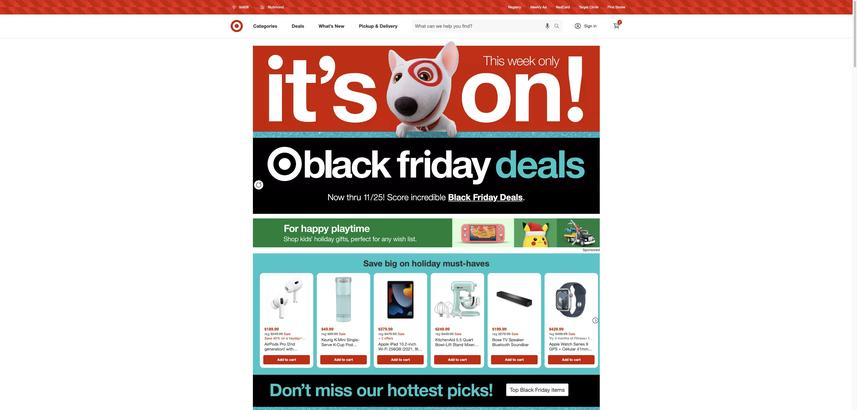 Task type: locate. For each thing, give the bounding box(es) containing it.
reg inside $379.99 reg $479.99 sale + 2 offers apple ipad 10.2-inch wi-fi 256gb (2021, 9th generation) - space gray
[[379, 332, 384, 336]]

now thru 11 /25! score incredible black friday deals .
[[328, 192, 526, 203]]

sale for $249.99
[[455, 332, 462, 336]]

2 right +
[[382, 336, 384, 341]]

5 sale from the left
[[512, 332, 519, 336]]

1 horizontal spatial 2
[[620, 21, 621, 24]]

sale up 'mini'
[[339, 332, 346, 336]]

1 cart from the left
[[289, 358, 296, 362]]

items
[[552, 387, 565, 394]]

(usb‑c)
[[293, 352, 307, 357]]

add down bluetooth
[[506, 358, 512, 362]]

offers
[[385, 336, 393, 341]]

6 add to cart button from the left
[[549, 356, 595, 365]]

stand
[[453, 343, 464, 348]]

reg for $379.99
[[379, 332, 384, 336]]

sale inside $429.99 reg $499.99 sale
[[569, 332, 576, 336]]

3 add to cart button from the left
[[378, 356, 424, 365]]

94806 button
[[229, 2, 255, 12]]

1 sale from the left
[[284, 332, 291, 336]]

3 sale from the left
[[398, 332, 405, 336]]

1 horizontal spatial $249.99
[[436, 327, 450, 332]]

2 to from the left
[[342, 358, 345, 362]]

sale inside $379.99 reg $479.99 sale + 2 offers apple ipad 10.2-inch wi-fi 256gb (2021, 9th generation) - space gray
[[398, 332, 405, 336]]

1 horizontal spatial deals
[[500, 192, 523, 203]]

reg inside $429.99 reg $499.99 sale
[[550, 332, 555, 336]]

space
[[404, 352, 415, 357]]

- down pod
[[347, 348, 349, 353]]

add to cart down space
[[392, 358, 410, 362]]

search button
[[552, 20, 566, 34]]

$49.99
[[322, 327, 334, 332]]

11
[[364, 192, 371, 203]]

$89.99
[[328, 332, 338, 336]]

maker
[[335, 348, 346, 353]]

2 inside $379.99 reg $479.99 sale + 2 offers apple ipad 10.2-inch wi-fi 256gb (2021, 9th generation) - space gray
[[382, 336, 384, 341]]

target
[[580, 5, 589, 9]]

- inside $379.99 reg $479.99 sale + 2 offers apple ipad 10.2-inch wi-fi 256gb (2021, 9th generation) - space gray
[[401, 352, 403, 357]]

pickup & delivery
[[359, 23, 398, 29]]

target circle link
[[580, 5, 599, 10]]

sale for $189.99
[[284, 332, 291, 336]]

9th
[[415, 347, 421, 352]]

add to cart button down the 256gb
[[378, 356, 424, 365]]

2 sale from the left
[[339, 332, 346, 336]]

$479.99
[[385, 332, 397, 336]]

add to cart for bose tv speaker bluetooth soundbar
[[506, 358, 524, 362]]

add down maker
[[335, 358, 341, 362]]

1 reg from the left
[[265, 332, 270, 336]]

6 sale from the left
[[569, 332, 576, 336]]

5 add to cart from the left
[[506, 358, 524, 362]]

add to cart down maker
[[335, 358, 353, 362]]

delivery
[[380, 23, 398, 29]]

k-
[[334, 338, 338, 343], [333, 343, 337, 348]]

reg inside $189.99 reg $249.99 sale
[[265, 332, 270, 336]]

reg inside '$49.99 reg $89.99 sale keurig k-mini single- serve k-cup pod coffee maker - oasis'
[[322, 332, 327, 336]]

$249.99 inside $189.99 reg $249.99 sale
[[271, 332, 283, 336]]

with
[[286, 347, 294, 352]]

sale for $429.99
[[569, 332, 576, 336]]

0 vertical spatial friday
[[473, 192, 498, 203]]

cart
[[289, 358, 296, 362], [346, 358, 353, 362], [403, 358, 410, 362], [460, 358, 467, 362], [517, 358, 524, 362], [574, 358, 581, 362]]

$199.99 reg $279.99 sale bose tv speaker bluetooth soundbar
[[493, 327, 529, 348]]

$189.99
[[265, 327, 279, 332]]

bowl-
[[436, 343, 446, 348]]

reg for $429.99
[[550, 332, 555, 336]]

1 horizontal spatial friday
[[536, 387, 551, 394]]

sale
[[284, 332, 291, 336], [339, 332, 346, 336], [398, 332, 405, 336], [455, 332, 462, 336], [512, 332, 519, 336], [569, 332, 576, 336]]

$499.99
[[556, 332, 568, 336]]

pro
[[280, 342, 286, 347]]

0 horizontal spatial friday
[[473, 192, 498, 203]]

top
[[510, 387, 519, 394]]

reg for $189.99
[[265, 332, 270, 336]]

- right mixer
[[476, 343, 478, 348]]

4 sale from the left
[[455, 332, 462, 336]]

thru
[[347, 192, 361, 203]]

add to cart button down with
[[264, 356, 310, 365]]

+
[[379, 336, 381, 341]]

2 add to cart button from the left
[[321, 356, 367, 365]]

10.2-
[[400, 342, 409, 347]]

add to cart button down $499.99
[[549, 356, 595, 365]]

- left space
[[401, 352, 403, 357]]

2 cart from the left
[[346, 358, 353, 362]]

bose tv speaker bluetooth soundbar image
[[490, 276, 539, 325]]

find
[[608, 5, 615, 9]]

add to cart
[[278, 358, 296, 362], [335, 358, 353, 362], [392, 358, 410, 362], [449, 358, 467, 362], [506, 358, 524, 362], [563, 358, 581, 362]]

0 horizontal spatial black
[[449, 192, 471, 203]]

ad
[[543, 5, 547, 9]]

add to cart button down maker
[[321, 356, 367, 365]]

sale up 5.5
[[455, 332, 462, 336]]

0 horizontal spatial $249.99
[[271, 332, 283, 336]]

add
[[278, 358, 284, 362], [335, 358, 341, 362], [392, 358, 398, 362], [449, 358, 455, 362], [506, 358, 512, 362], [563, 358, 569, 362]]

save big on holiday must-haves
[[364, 258, 490, 269]]

cart for bose tv speaker bluetooth soundbar
[[517, 358, 524, 362]]

3 add to cart from the left
[[392, 358, 410, 362]]

5 to from the left
[[513, 358, 516, 362]]

2 reg from the left
[[322, 332, 327, 336]]

to for bose tv speaker bluetooth soundbar
[[513, 358, 516, 362]]

- left ice
[[450, 348, 452, 353]]

soundbar
[[512, 343, 529, 348]]

k- down $89.99
[[334, 338, 338, 343]]

1 horizontal spatial black
[[521, 387, 534, 394]]

add to cart down soundbar on the right of page
[[506, 358, 524, 362]]

4 add to cart from the left
[[449, 358, 467, 362]]

2 add from the left
[[335, 358, 341, 362]]

1 vertical spatial 2
[[382, 336, 384, 341]]

sale right $499.99
[[569, 332, 576, 336]]

$249.99
[[436, 327, 450, 332], [271, 332, 283, 336]]

5 reg from the left
[[493, 332, 498, 336]]

add down ice
[[449, 358, 455, 362]]

categories link
[[249, 20, 285, 32]]

richmond
[[268, 5, 284, 9]]

reg up bose
[[493, 332, 498, 336]]

sponsored
[[583, 248, 600, 252]]

3 cart from the left
[[403, 358, 410, 362]]

reg inside "$199.99 reg $279.99 sale bose tv speaker bluetooth soundbar"
[[493, 332, 498, 336]]

5 add from the left
[[506, 358, 512, 362]]

add to cart down $499.99
[[563, 358, 581, 362]]

$449.99
[[442, 332, 454, 336]]

0 horizontal spatial 2
[[382, 336, 384, 341]]

redcard
[[556, 5, 570, 9]]

top black friday items
[[510, 387, 565, 394]]

reg for $249.99
[[436, 332, 441, 336]]

5 add to cart button from the left
[[492, 356, 538, 365]]

cup
[[337, 343, 345, 348]]

now
[[328, 192, 345, 203]]

1 add to cart from the left
[[278, 358, 296, 362]]

airpods pro (2nd generation) with magsafe case (usb‑c) image
[[262, 276, 311, 325]]

1 add from the left
[[278, 358, 284, 362]]

apple ipad 10.2-inch wi-fi 256gb (2021, 9th generation) - space gray image
[[376, 276, 425, 325]]

sale up the speaker
[[512, 332, 519, 336]]

2 add to cart from the left
[[335, 358, 353, 362]]

holiday
[[412, 258, 441, 269]]

apple watch series 9 gps + cellular 41mm silver aluminum case with storm blue sport band - m/l image
[[547, 276, 596, 325]]

cart for apple ipad 10.2-inch wi-fi 256gb (2021, 9th generation) - space gray
[[403, 358, 410, 362]]

3 reg from the left
[[379, 332, 384, 336]]

1 vertical spatial black
[[521, 387, 534, 394]]

add to cart button down soundbar on the right of page
[[492, 356, 538, 365]]

sign in
[[585, 23, 597, 28]]

wi-
[[379, 347, 385, 352]]

3 add from the left
[[392, 358, 398, 362]]

add to cart button for apple ipad 10.2-inch wi-fi 256gb (2021, 9th generation) - space gray
[[378, 356, 424, 365]]

5 cart from the left
[[517, 358, 524, 362]]

stores
[[616, 5, 626, 9]]

deals
[[292, 23, 304, 29], [500, 192, 523, 203]]

sale up (2nd
[[284, 332, 291, 336]]

reg inside $249.99 reg $449.99 sale kitchenaid 5.5 quart bowl-lift stand mixer - ksm55 - ice
[[436, 332, 441, 336]]

add down case
[[278, 358, 284, 362]]

add to cart for keurig k-mini single- serve k-cup pod coffee maker - oasis
[[335, 358, 353, 362]]

$249.99 up $449.99
[[436, 327, 450, 332]]

6 reg from the left
[[550, 332, 555, 336]]

1 to from the left
[[285, 358, 288, 362]]

sale inside $189.99 reg $249.99 sale
[[284, 332, 291, 336]]

reg up "kitchenaid"
[[436, 332, 441, 336]]

add to cart for kitchenaid 5.5 quart bowl-lift stand mixer - ksm55 - ice
[[449, 358, 467, 362]]

add down $499.99
[[563, 358, 569, 362]]

what's new
[[319, 23, 345, 29]]

$249.99 down $189.99
[[271, 332, 283, 336]]

k- up maker
[[333, 343, 337, 348]]

to for kitchenaid 5.5 quart bowl-lift stand mixer - ksm55 - ice
[[456, 358, 459, 362]]

single-
[[347, 338, 360, 343]]

save
[[364, 258, 383, 269]]

4 add from the left
[[449, 358, 455, 362]]

categories
[[253, 23, 278, 29]]

add down generation)
[[392, 358, 398, 362]]

add to cart button down ice
[[435, 356, 481, 365]]

(2nd
[[287, 342, 295, 347]]

256gb
[[389, 347, 402, 352]]

redcard link
[[556, 5, 570, 10]]

reg down the $49.99
[[322, 332, 327, 336]]

add to cart down ice
[[449, 358, 467, 362]]

tv
[[503, 338, 508, 343]]

1 add to cart button from the left
[[264, 356, 310, 365]]

reg for $49.99
[[322, 332, 327, 336]]

case
[[282, 352, 291, 357]]

4 reg from the left
[[436, 332, 441, 336]]

what's new link
[[314, 20, 352, 32]]

on
[[400, 258, 410, 269]]

add to cart down case
[[278, 358, 296, 362]]

4 cart from the left
[[460, 358, 467, 362]]

add to cart button for keurig k-mini single- serve k-cup pod coffee maker - oasis
[[321, 356, 367, 365]]

1 vertical spatial k-
[[333, 343, 337, 348]]

0 vertical spatial 2
[[620, 21, 621, 24]]

reg down $379.99
[[379, 332, 384, 336]]

black
[[449, 192, 471, 203], [521, 387, 534, 394]]

&
[[376, 23, 379, 29]]

reg down $189.99
[[265, 332, 270, 336]]

don't miss our hottest picks! image
[[253, 375, 600, 411]]

4 add to cart button from the left
[[435, 356, 481, 365]]

2 down stores
[[620, 21, 621, 24]]

0 vertical spatial deals
[[292, 23, 304, 29]]

add to cart button
[[264, 356, 310, 365], [321, 356, 367, 365], [378, 356, 424, 365], [435, 356, 481, 365], [492, 356, 538, 365], [549, 356, 595, 365]]

sale inside '$49.99 reg $89.99 sale keurig k-mini single- serve k-cup pod coffee maker - oasis'
[[339, 332, 346, 336]]

0 horizontal spatial deals
[[292, 23, 304, 29]]

3 to from the left
[[399, 358, 402, 362]]

4 to from the left
[[456, 358, 459, 362]]

sale up 10.2-
[[398, 332, 405, 336]]

speaker
[[509, 338, 524, 343]]

1 vertical spatial friday
[[536, 387, 551, 394]]

in
[[594, 23, 597, 28]]

$429.99
[[550, 327, 564, 332]]

airpods
[[265, 342, 279, 347]]

reg down $429.99
[[550, 332, 555, 336]]

2 inside 'link'
[[620, 21, 621, 24]]

reg for $199.99
[[493, 332, 498, 336]]

sale inside $249.99 reg $449.99 sale kitchenaid 5.5 quart bowl-lift stand mixer - ksm55 - ice
[[455, 332, 462, 336]]

sale inside "$199.99 reg $279.99 sale bose tv speaker bluetooth soundbar"
[[512, 332, 519, 336]]

add to cart button for bose tv speaker bluetooth soundbar
[[492, 356, 538, 365]]

cart for keurig k-mini single- serve k-cup pod coffee maker - oasis
[[346, 358, 353, 362]]



Task type: vqa. For each thing, say whether or not it's contained in the screenshot.
$139.99
no



Task type: describe. For each thing, give the bounding box(es) containing it.
target circle
[[580, 5, 599, 9]]

search
[[552, 24, 566, 29]]

1 vertical spatial deals
[[500, 192, 523, 203]]

inch
[[409, 342, 417, 347]]

- inside '$49.99 reg $89.99 sale keurig k-mini single- serve k-cup pod coffee maker - oasis'
[[347, 348, 349, 353]]

ice
[[453, 348, 458, 353]]

bose
[[493, 338, 502, 343]]

cart for airpods pro (2nd generation) with magsafe case (usb‑c)
[[289, 358, 296, 362]]

weekly ad link
[[531, 5, 547, 10]]

find stores link
[[608, 5, 626, 10]]

5.5
[[457, 338, 462, 343]]

sale for $49.99
[[339, 332, 346, 336]]

2 link
[[611, 20, 624, 32]]

add for airpods pro (2nd generation) with magsafe case (usb‑c)
[[278, 358, 284, 362]]

$249.99 reg $449.99 sale kitchenaid 5.5 quart bowl-lift stand mixer - ksm55 - ice
[[436, 327, 478, 353]]

to for airpods pro (2nd generation) with magsafe case (usb‑c)
[[285, 358, 288, 362]]

ipad
[[390, 342, 398, 347]]

weekly ad
[[531, 5, 547, 9]]

incredible
[[411, 192, 446, 203]]

keurig
[[322, 338, 333, 343]]

find stores
[[608, 5, 626, 9]]

sale for $199.99
[[512, 332, 519, 336]]

score
[[388, 192, 409, 203]]

$199.99
[[493, 327, 507, 332]]

fi
[[385, 347, 388, 352]]

richmond button
[[257, 2, 288, 12]]

carousel region
[[253, 254, 600, 375]]

6 to from the left
[[570, 358, 573, 362]]

coffee
[[322, 348, 334, 353]]

add for apple ipad 10.2-inch wi-fi 256gb (2021, 9th generation) - space gray
[[392, 358, 398, 362]]

circle
[[590, 5, 599, 9]]

add for bose tv speaker bluetooth soundbar
[[506, 358, 512, 362]]

deals link
[[287, 20, 312, 32]]

new
[[335, 23, 345, 29]]

bluetooth
[[493, 343, 510, 348]]

sign in link
[[570, 20, 606, 32]]

haves
[[467, 258, 490, 269]]

$249.99 inside $249.99 reg $449.99 sale kitchenaid 5.5 quart bowl-lift stand mixer - ksm55 - ice
[[436, 327, 450, 332]]

$379.99 reg $479.99 sale + 2 offers apple ipad 10.2-inch wi-fi 256gb (2021, 9th generation) - space gray
[[379, 327, 421, 362]]

pickup & delivery link
[[354, 20, 405, 32]]

weekly
[[531, 5, 542, 9]]

/25!
[[371, 192, 385, 203]]

generation)
[[379, 352, 400, 357]]

must-
[[443, 258, 467, 269]]

.
[[523, 192, 526, 203]]

kitchenaid
[[436, 338, 455, 343]]

to for keurig k-mini single- serve k-cup pod coffee maker - oasis
[[342, 358, 345, 362]]

(2021,
[[403, 347, 414, 352]]

pickup
[[359, 23, 374, 29]]

$279.99
[[499, 332, 511, 336]]

airpods pro (2nd generation) with magsafe case (usb‑c)
[[265, 342, 307, 357]]

cart for kitchenaid 5.5 quart bowl-lift stand mixer - ksm55 - ice
[[460, 358, 467, 362]]

oasis
[[350, 348, 360, 353]]

6 add to cart from the left
[[563, 358, 581, 362]]

$49.99 reg $89.99 sale keurig k-mini single- serve k-cup pod coffee maker - oasis
[[322, 327, 360, 353]]

black inside button
[[521, 387, 534, 394]]

generation)
[[265, 347, 285, 352]]

magsafe
[[265, 352, 281, 357]]

add for kitchenaid 5.5 quart bowl-lift stand mixer - ksm55 - ice
[[449, 358, 455, 362]]

0 vertical spatial k-
[[334, 338, 338, 343]]

$379.99
[[379, 327, 393, 332]]

sign
[[585, 23, 593, 28]]

pod
[[346, 343, 353, 348]]

6 cart from the left
[[574, 358, 581, 362]]

kitchenaid 5.5 quart bowl-lift stand mixer - ksm55 - ice image
[[433, 276, 482, 325]]

0 vertical spatial black
[[449, 192, 471, 203]]

add to cart button for kitchenaid 5.5 quart bowl-lift stand mixer - ksm55 - ice
[[435, 356, 481, 365]]

$189.99 reg $249.99 sale
[[265, 327, 291, 336]]

add for keurig k-mini single- serve k-cup pod coffee maker - oasis
[[335, 358, 341, 362]]

add to cart for apple ipad 10.2-inch wi-fi 256gb (2021, 9th generation) - space gray
[[392, 358, 410, 362]]

registry
[[509, 5, 522, 9]]

$429.99 reg $499.99 sale
[[550, 327, 576, 336]]

mini
[[338, 338, 346, 343]]

6 add from the left
[[563, 358, 569, 362]]

keurig k-mini single-serve k-cup pod coffee maker - oasis image
[[319, 276, 368, 325]]

this week only it's on! target black friday deals image
[[253, 38, 600, 191]]

lift
[[446, 343, 452, 348]]

advertisement region
[[253, 219, 600, 248]]

94806
[[239, 5, 249, 9]]

add to cart for airpods pro (2nd generation) with magsafe case (usb‑c)
[[278, 358, 296, 362]]

quart
[[463, 338, 474, 343]]

to for apple ipad 10.2-inch wi-fi 256gb (2021, 9th generation) - space gray
[[399, 358, 402, 362]]

apple
[[379, 342, 389, 347]]

top black friday items link
[[253, 375, 600, 411]]

ksm55
[[436, 348, 449, 353]]

what's
[[319, 23, 334, 29]]

sale for $379.99
[[398, 332, 405, 336]]

top black friday items button
[[507, 384, 569, 397]]

big
[[385, 258, 398, 269]]

friday inside button
[[536, 387, 551, 394]]

add to cart button for airpods pro (2nd generation) with magsafe case (usb‑c)
[[264, 356, 310, 365]]

What can we help you find? suggestions appear below search field
[[412, 20, 556, 32]]

serve
[[322, 343, 332, 348]]

registry link
[[509, 5, 522, 10]]



